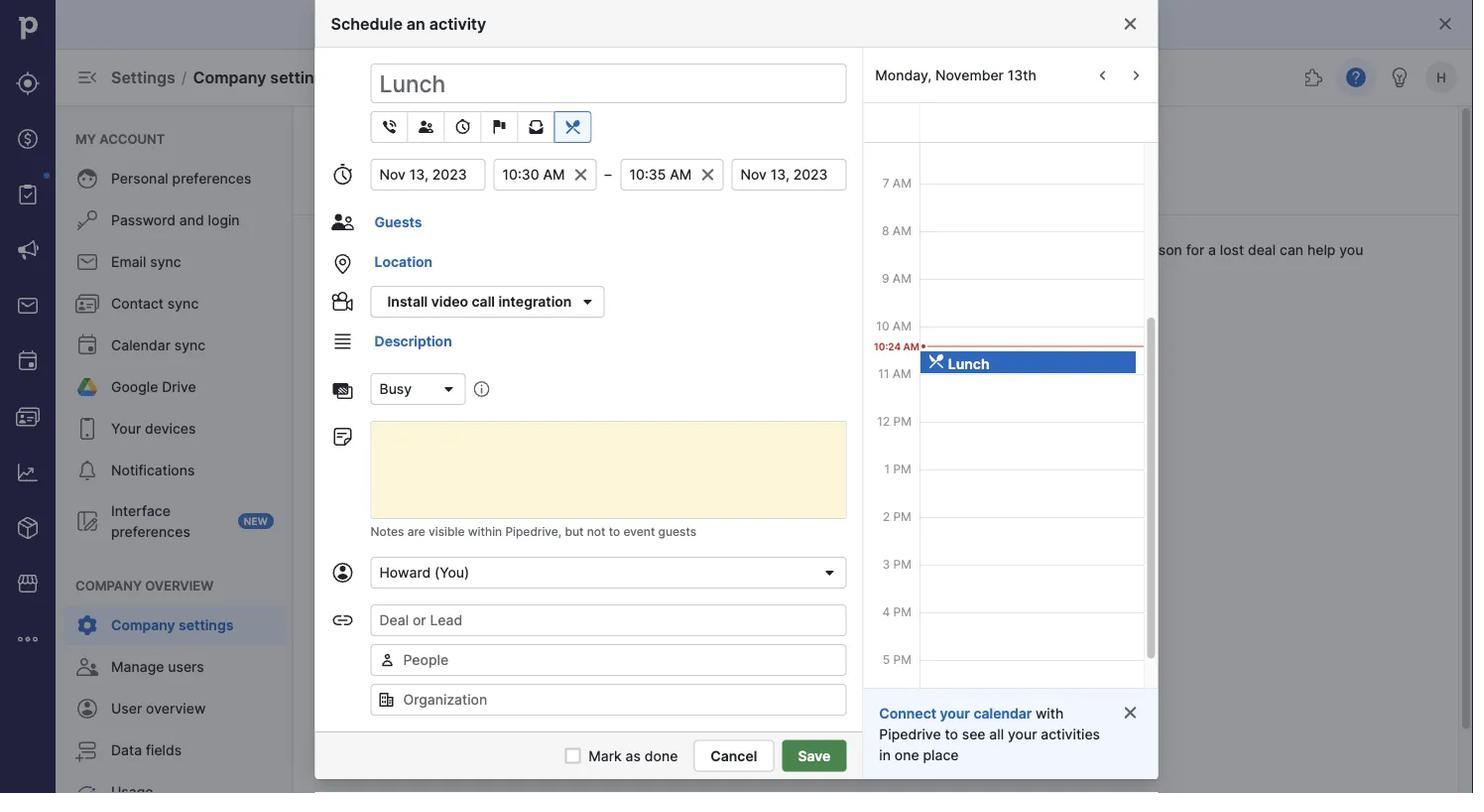 Task type: locate. For each thing, give the bounding box(es) containing it.
a right for
[[1209, 241, 1217, 258]]

h:mm AM text field
[[494, 159, 597, 191], [621, 159, 724, 191]]

am right the 9
[[893, 271, 912, 285]]

0 horizontal spatial as
[[626, 747, 641, 764]]

menu containing personal preferences
[[56, 105, 294, 793]]

deal left help on the top right of the page
[[1249, 241, 1277, 258]]

settings down schedule
[[270, 67, 333, 87]]

company right '/'
[[193, 67, 266, 87]]

sync inside "link"
[[150, 254, 181, 270]]

2 vertical spatial reason
[[869, 718, 914, 735]]

4 pm from the top
[[893, 557, 912, 571]]

6 color undefined image from the top
[[75, 459, 99, 482]]

manage inside manage predefined lost reasons. when a deal is marked as lost, users can choose between these options. documenting the reason for a lost deal can help you understand your sales process and actions better.
[[318, 241, 371, 258]]

lost up sales
[[450, 241, 474, 258]]

lost up connect
[[872, 677, 908, 702]]

to down connect your calendar on the right bottom of page
[[945, 726, 959, 742]]

0 vertical spatial reasons
[[617, 186, 670, 203]]

pm right in
[[893, 747, 912, 762]]

7 pm from the top
[[893, 700, 912, 714]]

pm right 2
[[893, 509, 912, 524]]

user overview link
[[64, 689, 286, 729]]

save
[[798, 747, 831, 764]]

users inside menu
[[168, 659, 204, 675]]

1 horizontal spatial your
[[940, 705, 971, 722]]

sync up drive
[[175, 337, 206, 354]]

menu for schedule an activity
[[0, 0, 56, 793]]

company settings link
[[64, 605, 286, 645]]

pm for 4 pm
[[893, 604, 912, 619]]

6 pm
[[883, 700, 912, 714]]

sync up calendar sync link
[[168, 295, 199, 312]]

lost down –
[[585, 186, 614, 203]]

1 horizontal spatial company settings
[[318, 133, 532, 163]]

howard (you)
[[380, 564, 470, 581]]

0 horizontal spatial lost
[[450, 241, 474, 258]]

1 deal from the left
[[591, 241, 619, 258]]

1 none field from the top
[[371, 604, 847, 636]]

6 up users can still enter the reason as a free-form text.
[[883, 700, 890, 714]]

your inside manage predefined lost reasons. when a deal is marked as lost, users can choose between these options. documenting the reason for a lost deal can help you understand your sales process and actions better.
[[397, 262, 426, 279]]

none field up people field
[[371, 604, 847, 636]]

0 vertical spatial color primary inverted image
[[322, 313, 345, 329]]

reasons up is
[[617, 186, 670, 203]]

a left free-
[[936, 718, 944, 735]]

color undefined image for contact
[[75, 292, 99, 316]]

your up 'see'
[[940, 705, 971, 722]]

pm right '1'
[[893, 462, 912, 476]]

12
[[877, 414, 890, 428]]

contact
[[111, 295, 164, 312]]

color undefined image left the contact
[[75, 292, 99, 316]]

1 horizontal spatial as
[[691, 241, 706, 258]]

event
[[624, 525, 655, 539]]

color primary image inside people field
[[380, 652, 396, 668]]

color undefined image left google
[[75, 375, 99, 399]]

pm for 7 pm
[[893, 747, 912, 762]]

5 pm from the top
[[893, 604, 912, 619]]

1 horizontal spatial reasons
[[913, 677, 992, 702]]

pm up pipedrive
[[893, 700, 912, 714]]

1 horizontal spatial manage
[[318, 241, 371, 258]]

1 horizontal spatial lost
[[872, 677, 908, 702]]

company down the company overview
[[111, 617, 175, 634]]

0 vertical spatial reason
[[1138, 241, 1183, 258]]

cancel
[[711, 747, 758, 764]]

7 for 7 am
[[883, 176, 889, 190]]

am right 8 at the top right of the page
[[893, 223, 912, 238]]

sync right email
[[150, 254, 181, 270]]

company settings up manage users link
[[111, 617, 234, 634]]

understand
[[318, 262, 393, 279]]

5 am from the top
[[893, 319, 912, 333]]

4
[[882, 604, 890, 619]]

0 vertical spatial overview
[[145, 578, 214, 593]]

can left still
[[750, 718, 774, 735]]

lost reason button
[[318, 305, 444, 336]]

menu toggle image
[[75, 66, 99, 89]]

7
[[883, 176, 889, 190], [883, 747, 890, 762]]

10 am
[[876, 319, 912, 333]]

enter
[[805, 718, 839, 735]]

1 h:mm am text field from the left
[[494, 159, 597, 191]]

preferences for interface
[[111, 523, 190, 540]]

6 for 6 am
[[882, 128, 889, 142]]

your devices
[[111, 420, 196, 437]]

1 horizontal spatial deal
[[1249, 241, 1277, 258]]

/
[[181, 67, 187, 87]]

7 up 8 at the top right of the page
[[883, 176, 889, 190]]

1 horizontal spatial h:mm am text field
[[621, 159, 724, 191]]

color undefined image right insights image
[[75, 459, 99, 482]]

general
[[330, 186, 381, 203]]

manage inside menu
[[111, 659, 164, 675]]

1 vertical spatial none field
[[371, 644, 847, 676]]

am for 10 am
[[893, 319, 912, 333]]

reason
[[1138, 241, 1183, 258], [382, 312, 428, 329], [869, 718, 914, 735]]

color undefined image inside email sync "link"
[[75, 250, 99, 274]]

color undefined image inside "google drive" link
[[75, 375, 99, 399]]

color undefined image for email
[[75, 250, 99, 274]]

2 horizontal spatial reason
[[1138, 241, 1183, 258]]

lost right for
[[1221, 241, 1245, 258]]

color undefined image
[[16, 183, 40, 206], [75, 250, 99, 274], [75, 292, 99, 316], [75, 697, 99, 721], [75, 780, 99, 793]]

0 horizontal spatial your
[[397, 262, 426, 279]]

as up place
[[917, 718, 933, 735]]

0 vertical spatial none field
[[371, 604, 847, 636]]

schedule an activity dialog
[[0, 0, 1474, 793]]

0 vertical spatial to
[[609, 525, 621, 539]]

manage up understand
[[318, 241, 371, 258]]

7 color undefined image from the top
[[75, 509, 99, 533]]

13th
[[1008, 67, 1037, 84]]

notifications
[[111, 462, 195, 479]]

your
[[397, 262, 426, 279], [940, 705, 971, 722], [1008, 726, 1038, 742]]

quick add image
[[939, 66, 963, 89]]

the right enter
[[843, 718, 865, 735]]

color undefined image for data fields
[[75, 738, 99, 762]]

1 vertical spatial sync
[[168, 295, 199, 312]]

4 am from the top
[[893, 271, 912, 285]]

color undefined image left email
[[75, 250, 99, 274]]

predefined for no
[[758, 677, 866, 702]]

predefined
[[374, 241, 446, 258], [758, 677, 866, 702]]

to
[[609, 525, 621, 539], [945, 726, 959, 742]]

4 color undefined image from the top
[[75, 375, 99, 399]]

h:mm am text field left –
[[494, 159, 597, 191]]

none field down people field
[[371, 684, 847, 716]]

within
[[468, 525, 502, 539]]

1 horizontal spatial lost
[[585, 186, 614, 203]]

Busy field
[[371, 373, 466, 405]]

manage predefined lost reasons. when a deal is marked as lost, users can choose between these options. documenting the reason for a lost deal can help you understand your sales process and actions better.
[[318, 241, 1364, 279]]

overview down manage users link
[[146, 700, 206, 717]]

Use the arrow keys to pick a date text field
[[732, 159, 847, 191]]

can left help on the top right of the page
[[1280, 241, 1304, 258]]

color undefined image left manage users
[[75, 655, 99, 679]]

color primary inverted image left lunch
[[928, 353, 944, 369]]

2 horizontal spatial settings
[[437, 133, 532, 163]]

1 horizontal spatial the
[[1113, 241, 1134, 258]]

None field
[[371, 604, 847, 636], [371, 644, 847, 676], [371, 684, 847, 716]]

install
[[388, 293, 428, 310]]

0 vertical spatial sync
[[150, 254, 181, 270]]

0 horizontal spatial the
[[843, 718, 865, 735]]

am right 11
[[893, 366, 912, 381]]

0 horizontal spatial predefined
[[374, 241, 446, 258]]

color undefined image for your devices
[[75, 417, 99, 441]]

2 vertical spatial as
[[626, 747, 641, 764]]

color primary inverted image
[[322, 313, 345, 329], [928, 353, 944, 369]]

pm right 5 on the bottom of the page
[[893, 652, 912, 667]]

lost,
[[710, 241, 738, 258]]

People text field
[[396, 645, 846, 675]]

8
[[882, 223, 889, 238]]

menu for activities
[[56, 105, 294, 793]]

your right all
[[1008, 726, 1038, 742]]

2 vertical spatial settings
[[179, 617, 234, 634]]

reason left for
[[1138, 241, 1183, 258]]

process
[[468, 262, 521, 279]]

2 vertical spatial none field
[[371, 684, 847, 716]]

can
[[782, 241, 806, 258], [1280, 241, 1304, 258], [750, 718, 774, 735]]

color undefined image inside data fields link
[[75, 738, 99, 762]]

0 vertical spatial 7
[[883, 176, 889, 190]]

to right not
[[609, 525, 621, 539]]

activities image
[[16, 349, 40, 373]]

color undefined image inside manage users link
[[75, 655, 99, 679]]

previous day image
[[1091, 67, 1115, 83]]

settings inside menu item
[[179, 617, 234, 634]]

am up 8 am
[[893, 176, 912, 190]]

1 vertical spatial 6
[[883, 700, 890, 714]]

form
[[981, 718, 1011, 735]]

1 vertical spatial and
[[524, 262, 549, 279]]

none field down deal or lead text field
[[371, 644, 847, 676]]

color undefined image for personal preferences
[[75, 167, 99, 191]]

settings up manage users link
[[179, 617, 234, 634]]

personal preferences link
[[64, 159, 286, 199]]

schedule an activity
[[331, 14, 487, 33]]

company settings up activities
[[318, 133, 532, 163]]

can left "choose" on the top of the page
[[782, 241, 806, 258]]

am right the 10
[[893, 319, 912, 333]]

busy
[[380, 381, 412, 398]]

12 pm
[[877, 414, 912, 428]]

h:mm am text field right –
[[621, 159, 724, 191]]

color primary inverted image inside lost reason button
[[322, 313, 345, 329]]

manage for manage users
[[111, 659, 164, 675]]

11
[[878, 366, 889, 381]]

8 color undefined image from the top
[[75, 613, 99, 637]]

1 vertical spatial users
[[168, 659, 204, 675]]

1 vertical spatial lost
[[349, 312, 379, 329]]

2 none field from the top
[[371, 644, 847, 676]]

0 vertical spatial predefined
[[374, 241, 446, 258]]

0 horizontal spatial color primary inverted image
[[322, 313, 345, 329]]

Search Pipedrive field
[[558, 58, 916, 97]]

color undefined image right more image
[[75, 613, 99, 637]]

6
[[882, 128, 889, 142], [883, 700, 890, 714]]

color undefined image down my
[[75, 167, 99, 191]]

1 am from the top
[[893, 128, 912, 142]]

with pipedrive to see all your activities in one place
[[880, 705, 1101, 763]]

2 horizontal spatial as
[[917, 718, 933, 735]]

still
[[778, 718, 801, 735]]

9 color undefined image from the top
[[75, 655, 99, 679]]

predefined down guests
[[374, 241, 446, 258]]

monday,
[[876, 67, 932, 84]]

lost reason
[[349, 312, 428, 329]]

1 vertical spatial 7
[[883, 747, 890, 762]]

2 horizontal spatial your
[[1008, 726, 1038, 742]]

lunch
[[948, 355, 990, 372]]

color undefined image
[[75, 167, 99, 191], [75, 208, 99, 232], [75, 334, 99, 357], [75, 375, 99, 399], [75, 417, 99, 441], [75, 459, 99, 482], [75, 509, 99, 533], [75, 613, 99, 637], [75, 655, 99, 679], [75, 738, 99, 762]]

0 vertical spatial settings
[[270, 67, 333, 87]]

color undefined image inside user overview link
[[75, 697, 99, 721]]

1 horizontal spatial and
[[524, 262, 549, 279]]

am up 7 am
[[893, 128, 912, 142]]

color undefined image inside calendar sync link
[[75, 334, 99, 357]]

pm right 3
[[893, 557, 912, 571]]

1 vertical spatial predefined
[[758, 677, 866, 702]]

0 horizontal spatial h:mm am text field
[[494, 159, 597, 191]]

as left lost,
[[691, 241, 706, 258]]

color undefined image inside notifications link
[[75, 459, 99, 482]]

7 left one at bottom
[[883, 747, 890, 762]]

color undefined image inside "password and login" link
[[75, 208, 99, 232]]

options.
[[964, 241, 1017, 258]]

0 vertical spatial the
[[1113, 241, 1134, 258]]

0 vertical spatial users
[[742, 241, 778, 258]]

actions
[[553, 262, 601, 279]]

and down when
[[524, 262, 549, 279]]

1 horizontal spatial to
[[945, 726, 959, 742]]

and left login
[[179, 212, 204, 229]]

contact sync link
[[64, 284, 286, 324]]

color primary image
[[378, 119, 401, 135], [414, 119, 438, 135], [488, 119, 512, 135], [700, 167, 716, 183], [331, 210, 355, 234], [331, 252, 355, 276], [331, 290, 355, 314], [576, 290, 600, 314], [331, 330, 355, 353], [822, 565, 838, 581], [331, 608, 355, 632], [380, 652, 396, 668], [379, 692, 395, 708], [1123, 705, 1139, 721], [565, 748, 581, 764]]

personal preferences
[[111, 170, 251, 187]]

color undefined image inside 'personal preferences' link
[[75, 167, 99, 191]]

3
[[882, 557, 890, 571]]

Deal or Lead text field
[[371, 604, 847, 636]]

0 vertical spatial lost
[[585, 186, 614, 203]]

marketplace image
[[16, 572, 40, 596]]

company up general
[[318, 133, 430, 163]]

6 pm from the top
[[893, 652, 912, 667]]

none field organization
[[371, 684, 847, 716]]

h
[[1437, 69, 1447, 85]]

connect
[[880, 705, 937, 722]]

color undefined image left interface
[[75, 509, 99, 533]]

color undefined image for notifications
[[75, 459, 99, 482]]

6 am from the top
[[893, 366, 912, 381]]

google drive link
[[64, 367, 286, 407]]

7 for 7 pm
[[883, 747, 890, 762]]

2 pm from the top
[[893, 462, 912, 476]]

1 horizontal spatial reason
[[869, 718, 914, 735]]

1 pm from the top
[[893, 414, 912, 428]]

manage up user
[[111, 659, 164, 675]]

0 vertical spatial as
[[691, 241, 706, 258]]

0 horizontal spatial to
[[609, 525, 621, 539]]

0 vertical spatial preferences
[[172, 170, 251, 187]]

reason inside manage predefined lost reasons. when a deal is marked as lost, users can choose between these options. documenting the reason for a lost deal can help you understand your sales process and actions better.
[[1138, 241, 1183, 258]]

color undefined image for company settings
[[75, 613, 99, 637]]

3 pm from the top
[[893, 509, 912, 524]]

settings up currencies
[[437, 133, 532, 163]]

6 am
[[882, 128, 912, 142]]

notes are visible within pipedrive, but not to event guests
[[371, 525, 697, 539]]

0 horizontal spatial manage
[[111, 659, 164, 675]]

settings
[[270, 67, 333, 87], [437, 133, 532, 163], [179, 617, 234, 634]]

company settings inside menu item
[[111, 617, 234, 634]]

my account
[[75, 131, 165, 146]]

2 am from the top
[[893, 176, 912, 190]]

reasons
[[617, 186, 670, 203], [913, 677, 992, 702]]

reason down the install
[[382, 312, 428, 329]]

a up the actions
[[580, 241, 588, 258]]

preferences down interface
[[111, 523, 190, 540]]

0 vertical spatial company settings
[[318, 133, 532, 163]]

6 up 7 am
[[882, 128, 889, 142]]

users right lost,
[[742, 241, 778, 258]]

2 horizontal spatial a
[[1209, 241, 1217, 258]]

1 vertical spatial settings
[[437, 133, 532, 163]]

0 vertical spatial your
[[397, 262, 426, 279]]

1 vertical spatial company settings
[[111, 617, 234, 634]]

sales assistant image
[[1389, 66, 1412, 89]]

password and login link
[[64, 201, 286, 240]]

am for 9 am
[[893, 271, 912, 285]]

2 vertical spatial sync
[[175, 337, 206, 354]]

10 color undefined image from the top
[[75, 738, 99, 762]]

none field deal or lead
[[371, 604, 847, 636]]

2 color undefined image from the top
[[75, 208, 99, 232]]

10
[[876, 319, 889, 333]]

the right documenting
[[1113, 241, 1134, 258]]

leads image
[[16, 71, 40, 95]]

as
[[691, 241, 706, 258], [917, 718, 933, 735], [626, 747, 641, 764]]

color undefined image left data
[[75, 738, 99, 762]]

1 vertical spatial color primary inverted image
[[928, 353, 944, 369]]

users up user overview link
[[168, 659, 204, 675]]

1 vertical spatial reason
[[382, 312, 428, 329]]

color undefined image for user
[[75, 697, 99, 721]]

color undefined image inside 'your devices' link
[[75, 417, 99, 441]]

0 horizontal spatial and
[[179, 212, 204, 229]]

0 horizontal spatial deal
[[591, 241, 619, 258]]

0 vertical spatial 6
[[882, 128, 889, 142]]

1 horizontal spatial color primary inverted image
[[928, 353, 944, 369]]

2 vertical spatial your
[[1008, 726, 1038, 742]]

0 horizontal spatial users
[[168, 659, 204, 675]]

1 horizontal spatial predefined
[[758, 677, 866, 702]]

color undefined image inside company settings link
[[75, 613, 99, 637]]

color undefined image left calendar
[[75, 334, 99, 357]]

0 horizontal spatial company settings
[[111, 617, 234, 634]]

am
[[893, 128, 912, 142], [893, 176, 912, 190], [893, 223, 912, 238], [893, 271, 912, 285], [893, 319, 912, 333], [893, 366, 912, 381]]

1 vertical spatial manage
[[111, 659, 164, 675]]

2 horizontal spatial can
[[1280, 241, 1304, 258]]

sync
[[150, 254, 181, 270], [168, 295, 199, 312], [175, 337, 206, 354]]

2 7 from the top
[[883, 747, 890, 762]]

0 horizontal spatial settings
[[179, 617, 234, 634]]

0 vertical spatial manage
[[318, 241, 371, 258]]

7 am
[[883, 176, 912, 190]]

reasons up connect your calendar on the right bottom of page
[[913, 677, 992, 702]]

1 color undefined image from the top
[[75, 167, 99, 191]]

next day image
[[1125, 67, 1149, 83]]

1 horizontal spatial settings
[[270, 67, 333, 87]]

1 7 from the top
[[883, 176, 889, 190]]

menu
[[0, 0, 56, 793], [56, 105, 294, 793]]

color undefined image left password
[[75, 208, 99, 232]]

lost for lost reasons
[[585, 186, 614, 203]]

campaigns image
[[16, 238, 40, 262]]

manage for manage predefined lost reasons. when a deal is marked as lost, users can choose between these options. documenting the reason for a lost deal can help you understand your sales process and actions better.
[[318, 241, 371, 258]]

1 pm
[[884, 462, 912, 476]]

google drive
[[111, 379, 196, 396]]

1 vertical spatial overview
[[146, 700, 206, 717]]

1 vertical spatial your
[[940, 705, 971, 722]]

notes
[[371, 525, 404, 539]]

color undefined image left your
[[75, 417, 99, 441]]

manage
[[318, 241, 371, 258], [111, 659, 164, 675]]

3 none field from the top
[[371, 684, 847, 716]]

color primary image
[[1438, 16, 1454, 32], [451, 119, 475, 135], [525, 119, 548, 135], [561, 119, 585, 135], [331, 163, 355, 187], [573, 167, 589, 183], [331, 379, 355, 403], [441, 381, 457, 397], [331, 425, 355, 449], [331, 561, 355, 585]]

3 color undefined image from the top
[[75, 334, 99, 357]]

pm right 4
[[893, 604, 912, 619]]

lost down understand
[[349, 312, 379, 329]]

lost inside button
[[349, 312, 379, 329]]

deal left is
[[591, 241, 619, 258]]

pm right 12
[[893, 414, 912, 428]]

5 color undefined image from the top
[[75, 417, 99, 441]]

for
[[1187, 241, 1205, 258]]

2 deal from the left
[[1249, 241, 1277, 258]]

1 vertical spatial to
[[945, 726, 959, 742]]

color primary inverted image down understand
[[322, 313, 345, 329]]

call
[[472, 293, 495, 310]]

3 am from the top
[[893, 223, 912, 238]]

color undefined image left user
[[75, 697, 99, 721]]

1 vertical spatial reasons
[[913, 677, 992, 702]]

reason down the 6 pm
[[869, 718, 914, 735]]

1 vertical spatial preferences
[[111, 523, 190, 540]]

deal
[[591, 241, 619, 258], [1249, 241, 1277, 258]]

8 pm from the top
[[893, 747, 912, 762]]

color undefined image for interface preferences
[[75, 509, 99, 533]]

predefined up enter
[[758, 677, 866, 702]]

your up the install
[[397, 262, 426, 279]]

manage users link
[[64, 647, 286, 687]]

as right mark
[[626, 747, 641, 764]]

1 horizontal spatial users
[[742, 241, 778, 258]]

color undefined image inside contact sync link
[[75, 292, 99, 316]]

0 horizontal spatial lost
[[349, 312, 379, 329]]

overview up company settings link
[[145, 578, 214, 593]]

preferences up login
[[172, 170, 251, 187]]

predefined inside manage predefined lost reasons. when a deal is marked as lost, users can choose between these options. documenting the reason for a lost deal can help you understand your sales process and actions better.
[[374, 241, 446, 258]]

0 horizontal spatial reason
[[382, 312, 428, 329]]

calendar
[[111, 337, 171, 354]]

deals image
[[16, 127, 40, 151]]

activities
[[405, 186, 466, 203]]

mark
[[589, 747, 622, 764]]



Task type: describe. For each thing, give the bounding box(es) containing it.
email
[[111, 254, 146, 270]]

as inside manage predefined lost reasons. when a deal is marked as lost, users can choose between these options. documenting the reason for a lost deal can help you understand your sales process and actions better.
[[691, 241, 706, 258]]

close image
[[1123, 16, 1139, 32]]

calendar sync
[[111, 337, 206, 354]]

color primary image inside organization field
[[379, 692, 395, 708]]

products image
[[16, 516, 40, 540]]

password and login
[[111, 212, 240, 229]]

2 pm
[[883, 509, 912, 524]]

help
[[1308, 241, 1336, 258]]

company down interface preferences
[[75, 578, 142, 593]]

pm for 1 pm
[[893, 462, 912, 476]]

choose
[[810, 241, 858, 258]]

Lunch text field
[[371, 64, 847, 103]]

your inside with pipedrive to see all your activities in one place
[[1008, 726, 1038, 742]]

cancel button
[[694, 740, 775, 772]]

Use the arrow keys to pick a date text field
[[371, 159, 486, 191]]

am for 8 am
[[893, 223, 912, 238]]

users inside manage predefined lost reasons. when a deal is marked as lost, users can choose between these options. documenting the reason for a lost deal can help you understand your sales process and actions better.
[[742, 241, 778, 258]]

connect your calendar
[[880, 705, 1033, 722]]

howard (you) button
[[371, 557, 847, 589]]

0 horizontal spatial a
[[580, 241, 588, 258]]

pm for 2 pm
[[893, 509, 912, 524]]

manage users
[[111, 659, 204, 675]]

description
[[375, 333, 452, 350]]

2 horizontal spatial lost
[[1221, 241, 1245, 258]]

no
[[724, 677, 752, 702]]

6 for 6 pm
[[883, 700, 890, 714]]

the inside manage predefined lost reasons. when a deal is marked as lost, users can choose between these options. documenting the reason for a lost deal can help you understand your sales process and actions better.
[[1113, 241, 1134, 258]]

sales
[[430, 262, 464, 279]]

install video call integration button
[[371, 286, 605, 318]]

predefined for manage
[[374, 241, 446, 258]]

Howard (You) field
[[371, 557, 847, 589]]

guests
[[659, 525, 697, 539]]

am for 11 am
[[893, 366, 912, 381]]

settings
[[111, 67, 175, 87]]

1
[[884, 462, 890, 476]]

password
[[111, 212, 176, 229]]

color undefined image down deals image
[[16, 183, 40, 206]]

documenting
[[1021, 241, 1109, 258]]

1 horizontal spatial can
[[782, 241, 806, 258]]

color primary image inside busy popup button
[[441, 381, 457, 397]]

my
[[75, 131, 96, 146]]

Organization text field
[[371, 684, 847, 716]]

company inside menu item
[[111, 617, 175, 634]]

color undefined image down data fields link
[[75, 780, 99, 793]]

activity
[[430, 14, 487, 33]]

pm for 12 pm
[[893, 414, 912, 428]]

–
[[605, 166, 612, 183]]

none field people
[[371, 644, 847, 676]]

8 am
[[882, 223, 912, 238]]

data fields link
[[64, 731, 286, 770]]

activities
[[1041, 726, 1101, 742]]

your
[[111, 420, 141, 437]]

users can still enter the reason as a free-form text.
[[708, 718, 1045, 735]]

busy button
[[371, 373, 466, 405]]

november
[[936, 67, 1004, 84]]

users
[[708, 718, 747, 735]]

insights image
[[16, 461, 40, 484]]

9
[[882, 271, 889, 285]]

1 vertical spatial as
[[917, 718, 933, 735]]

google
[[111, 379, 158, 396]]

monday, november 13th
[[876, 67, 1037, 84]]

1 horizontal spatial a
[[936, 718, 944, 735]]

calendar sync link
[[64, 326, 286, 365]]

done
[[645, 747, 678, 764]]

4 pm
[[882, 604, 912, 619]]

when
[[538, 241, 576, 258]]

guests
[[375, 214, 422, 231]]

company settings menu item
[[56, 605, 294, 645]]

interface preferences
[[111, 502, 190, 540]]

sync for calendar sync
[[175, 337, 206, 354]]

contact sync
[[111, 295, 199, 312]]

color undefined image for password and login
[[75, 208, 99, 232]]

marked
[[638, 241, 687, 258]]

am for 7 am
[[893, 176, 912, 190]]

0 horizontal spatial reasons
[[617, 186, 670, 203]]

in
[[880, 746, 891, 763]]

am for 6 am
[[893, 128, 912, 142]]

2 h:mm am text field from the left
[[621, 159, 724, 191]]

video
[[431, 293, 469, 310]]

color primary image inside the install video call integration "button"
[[576, 290, 600, 314]]

an
[[407, 14, 426, 33]]

personal
[[111, 170, 168, 187]]

location
[[375, 254, 433, 270]]

account
[[99, 131, 165, 146]]

as inside schedule an activity dialog
[[626, 747, 641, 764]]

color undefined image for manage users
[[75, 655, 99, 679]]

connect your calendar link
[[880, 705, 1036, 722]]

11 am
[[878, 366, 912, 381]]

lost for when
[[450, 241, 474, 258]]

7 pm
[[883, 747, 912, 762]]

pm for 6 pm
[[893, 700, 912, 714]]

lost for lost reason
[[349, 312, 379, 329]]

sales inbox image
[[16, 294, 40, 318]]

pm for 3 pm
[[893, 557, 912, 571]]

integration
[[499, 293, 572, 310]]

user
[[111, 700, 142, 717]]

color primary image inside howard (you) popup button
[[822, 565, 838, 581]]

contacts image
[[16, 405, 40, 429]]

sync for email sync
[[150, 254, 181, 270]]

free-
[[948, 718, 981, 735]]

(you)
[[435, 564, 470, 581]]

drive
[[162, 379, 196, 396]]

user overview
[[111, 700, 206, 717]]

these
[[923, 241, 960, 258]]

preferences for personal
[[172, 170, 251, 187]]

yet
[[998, 677, 1029, 702]]

pm for 5 pm
[[893, 652, 912, 667]]

howard
[[380, 564, 431, 581]]

all
[[990, 726, 1005, 742]]

settings / company settings
[[111, 67, 333, 87]]

quick help image
[[1345, 66, 1369, 89]]

visible
[[429, 525, 465, 539]]

text.
[[1015, 718, 1045, 735]]

color undefined image for google drive
[[75, 375, 99, 399]]

sync for contact sync
[[168, 295, 199, 312]]

1 vertical spatial the
[[843, 718, 865, 735]]

overview for user overview
[[146, 700, 206, 717]]

home image
[[13, 13, 43, 43]]

data
[[111, 742, 142, 759]]

5
[[883, 652, 890, 667]]

h button
[[1422, 58, 1462, 97]]

reason inside button
[[382, 312, 428, 329]]

company overview
[[75, 578, 214, 593]]

color undefined image for calendar sync
[[75, 334, 99, 357]]

0 horizontal spatial can
[[750, 718, 774, 735]]

0 vertical spatial and
[[179, 212, 204, 229]]

2
[[883, 509, 890, 524]]

info image
[[474, 381, 490, 397]]

see
[[963, 726, 986, 742]]

pipedrive
[[880, 726, 942, 742]]

to inside with pipedrive to see all your activities in one place
[[945, 726, 959, 742]]

and inside manage predefined lost reasons. when a deal is marked as lost, users can choose between these options. documenting the reason for a lost deal can help you understand your sales process and actions better.
[[524, 262, 549, 279]]

email sync link
[[64, 242, 286, 282]]

calendar
[[974, 705, 1033, 722]]

overview for company overview
[[145, 578, 214, 593]]

better.
[[605, 262, 648, 279]]

your devices link
[[64, 409, 286, 449]]

is
[[623, 241, 634, 258]]

lost for yet
[[872, 677, 908, 702]]

5 pm
[[883, 652, 912, 667]]

more image
[[16, 627, 40, 651]]



Task type: vqa. For each thing, say whether or not it's contained in the screenshot.
the leftmost AS
yes



